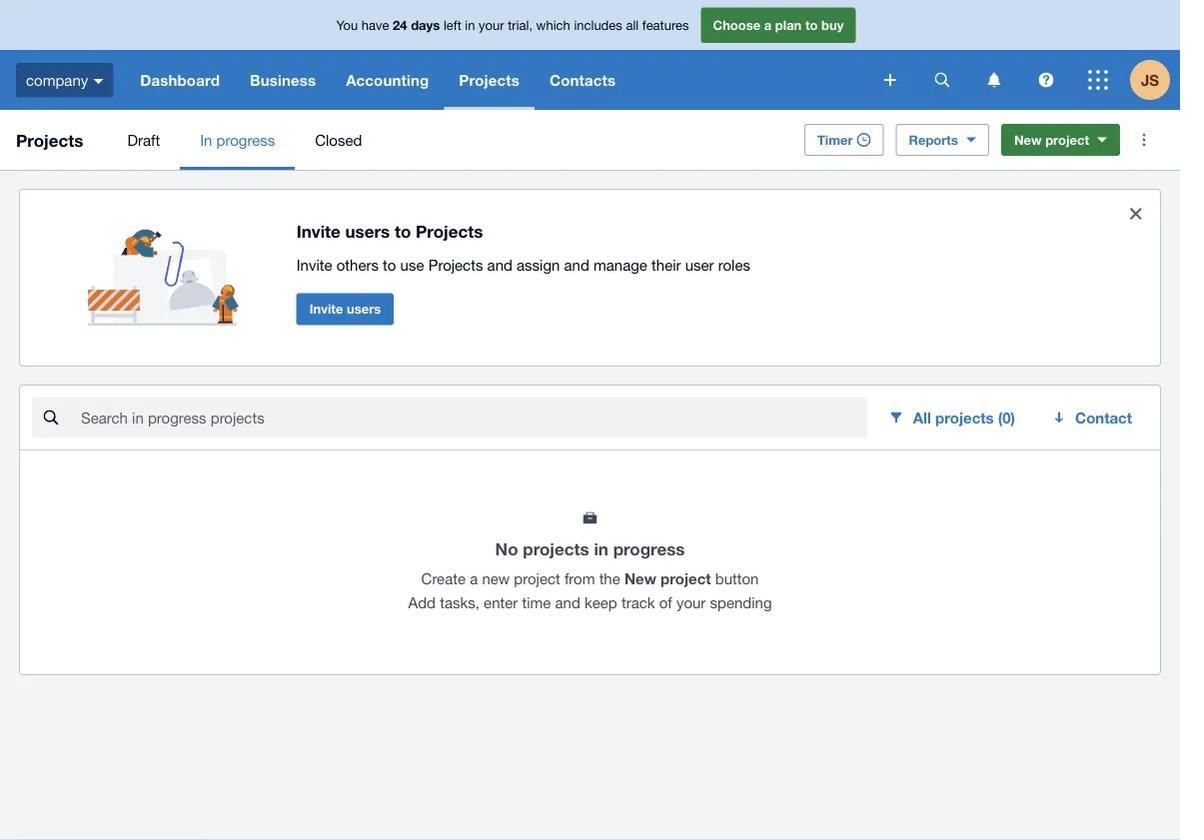 Task type: vqa. For each thing, say whether or not it's contained in the screenshot.
all projects (0)
yes



Task type: describe. For each thing, give the bounding box(es) containing it.
features
[[643, 17, 689, 33]]

1 horizontal spatial in
[[594, 539, 609, 559]]

contacts
[[550, 71, 616, 89]]

assign
[[517, 257, 560, 274]]

draft link
[[107, 110, 180, 170]]

0 vertical spatial to
[[806, 17, 818, 33]]

keep
[[585, 594, 618, 611]]

contact button
[[1040, 398, 1149, 438]]

reports
[[909, 132, 959, 147]]

0 vertical spatial progress
[[217, 131, 275, 148]]

business button
[[235, 50, 331, 110]]

closed
[[315, 131, 362, 148]]

plan
[[776, 17, 802, 33]]

draft
[[127, 131, 160, 148]]

projects button
[[444, 50, 535, 110]]

their
[[652, 257, 681, 274]]

project inside popup button
[[1046, 132, 1090, 147]]

(0)
[[999, 409, 1016, 427]]

which
[[537, 17, 571, 33]]

tasks,
[[440, 594, 480, 611]]

manage
[[594, 257, 648, 274]]

of
[[660, 594, 673, 611]]

0 horizontal spatial your
[[479, 17, 505, 33]]

1 horizontal spatial svg image
[[1039, 72, 1054, 87]]

banner containing dashboard
[[0, 0, 1181, 110]]

invite for invite users
[[310, 302, 343, 317]]

choose
[[713, 17, 761, 33]]

users for invite users
[[347, 302, 381, 317]]

in inside banner
[[465, 17, 475, 33]]

choose a plan to buy
[[713, 17, 844, 33]]

all
[[626, 17, 639, 33]]

projects for (0)
[[936, 409, 994, 427]]

user
[[686, 257, 714, 274]]

invite others to use projects and assign and manage their user roles
[[297, 257, 751, 274]]

timer
[[818, 132, 853, 147]]

add
[[408, 594, 436, 611]]

create a new project from the new project button add tasks, enter time and keep track of your spending
[[408, 570, 772, 611]]

all projects (0) button
[[876, 398, 1032, 438]]

invite for invite users to projects
[[297, 222, 341, 242]]

company button
[[0, 50, 125, 110]]

new inside popup button
[[1015, 132, 1042, 147]]

track
[[622, 594, 655, 611]]

svg image inside company popup button
[[93, 79, 103, 84]]

and left assign
[[487, 257, 513, 274]]

your inside "create a new project from the new project button add tasks, enter time and keep track of your spending"
[[677, 594, 706, 611]]

projects up use
[[416, 222, 483, 242]]

dashboard
[[140, 71, 220, 89]]

enter
[[484, 594, 518, 611]]

24
[[393, 17, 407, 33]]

1 vertical spatial progress
[[614, 539, 685, 559]]

accounting button
[[331, 50, 444, 110]]

you
[[336, 17, 358, 33]]

projects for in
[[523, 539, 590, 559]]

accounting
[[346, 71, 429, 89]]

users for invite users to projects
[[345, 222, 390, 242]]

invite for invite others to use projects and assign and manage their user roles
[[297, 257, 332, 274]]

buy
[[822, 17, 844, 33]]

spending
[[710, 594, 772, 611]]

clear image
[[1117, 194, 1157, 234]]

new project button
[[1002, 124, 1121, 156]]

invite users to projects
[[297, 222, 483, 242]]



Task type: locate. For each thing, give the bounding box(es) containing it.
1 horizontal spatial progress
[[614, 539, 685, 559]]

1 vertical spatial new
[[625, 570, 657, 588]]

a left new
[[470, 570, 478, 587]]

project left more options image
[[1046, 132, 1090, 147]]

no
[[495, 539, 518, 559]]

1 horizontal spatial project
[[661, 570, 711, 588]]

0 horizontal spatial a
[[470, 570, 478, 587]]

projects right use
[[429, 257, 483, 274]]

progress right in
[[217, 131, 275, 148]]

0 horizontal spatial svg image
[[93, 79, 103, 84]]

2 vertical spatial invite
[[310, 302, 343, 317]]

others
[[337, 257, 379, 274]]

use
[[401, 257, 424, 274]]

all
[[914, 409, 932, 427]]

svg image up new project
[[1039, 72, 1054, 87]]

from
[[565, 570, 595, 587]]

and inside "create a new project from the new project button add tasks, enter time and keep track of your spending"
[[555, 594, 581, 611]]

button
[[716, 570, 759, 587]]

users up others
[[345, 222, 390, 242]]

0 horizontal spatial in
[[465, 17, 475, 33]]

1 vertical spatial to
[[395, 222, 411, 242]]

1 vertical spatial invite
[[297, 257, 332, 274]]

closed link
[[295, 110, 382, 170]]

timer button
[[805, 124, 884, 156]]

your right the of
[[677, 594, 706, 611]]

new right reports popup button at right top
[[1015, 132, 1042, 147]]

a
[[765, 17, 772, 33], [470, 570, 478, 587]]

roles
[[719, 257, 751, 274]]

project
[[1046, 132, 1090, 147], [514, 570, 561, 587], [661, 570, 711, 588]]

invite left others
[[297, 257, 332, 274]]

days
[[411, 17, 440, 33]]

in progress link
[[180, 110, 295, 170]]

svg image right company
[[93, 79, 103, 84]]

new
[[1015, 132, 1042, 147], [625, 570, 657, 588]]

dashboard link
[[125, 50, 235, 110]]

projects up from on the bottom of page
[[523, 539, 590, 559]]

new project
[[1015, 132, 1090, 147]]

in
[[200, 131, 212, 148]]

have
[[362, 17, 389, 33]]

1 horizontal spatial your
[[677, 594, 706, 611]]

invite down others
[[310, 302, 343, 317]]

js button
[[1131, 50, 1181, 110]]

0 vertical spatial users
[[345, 222, 390, 242]]

in progress
[[200, 131, 275, 148]]

1 vertical spatial a
[[470, 570, 478, 587]]

1 horizontal spatial a
[[765, 17, 772, 33]]

a for create a new project from the new project button add tasks, enter time and keep track of your spending
[[470, 570, 478, 587]]

business
[[250, 71, 316, 89]]

progress up the
[[614, 539, 685, 559]]

the
[[600, 570, 621, 587]]

0 horizontal spatial new
[[625, 570, 657, 588]]

invite users link
[[297, 294, 394, 326]]

banner
[[0, 0, 1181, 110]]

progress
[[217, 131, 275, 148], [614, 539, 685, 559]]

0 vertical spatial projects
[[936, 409, 994, 427]]

in right left
[[465, 17, 475, 33]]

create
[[421, 570, 466, 587]]

1 horizontal spatial projects
[[936, 409, 994, 427]]

invite
[[297, 222, 341, 242], [297, 257, 332, 274], [310, 302, 343, 317]]

invite users
[[310, 302, 381, 317]]

projects inside popup button
[[459, 71, 520, 89]]

contacts button
[[535, 50, 631, 110]]

trial,
[[508, 17, 533, 33]]

projects down you have 24 days left in your trial, which includes all features
[[459, 71, 520, 89]]

0 vertical spatial a
[[765, 17, 772, 33]]

to for projects
[[395, 222, 411, 242]]

no projects in progress
[[495, 539, 685, 559]]

time
[[522, 594, 551, 611]]

projects
[[459, 71, 520, 89], [16, 130, 83, 150], [416, 222, 483, 242], [429, 257, 483, 274]]

projects left (0)
[[936, 409, 994, 427]]

invite users to projects image
[[88, 206, 249, 326]]

users
[[345, 222, 390, 242], [347, 302, 381, 317]]

includes
[[574, 17, 623, 33]]

your left trial,
[[479, 17, 505, 33]]

left
[[444, 17, 462, 33]]

and down from on the bottom of page
[[555, 594, 581, 611]]

to left buy
[[806, 17, 818, 33]]

new up track
[[625, 570, 657, 588]]

and
[[487, 257, 513, 274], [564, 257, 590, 274], [555, 594, 581, 611]]

all projects (0)
[[914, 409, 1016, 427]]

1 horizontal spatial new
[[1015, 132, 1042, 147]]

1 vertical spatial your
[[677, 594, 706, 611]]

js
[[1142, 71, 1160, 89]]

0 vertical spatial your
[[479, 17, 505, 33]]

svg image
[[1039, 72, 1054, 87], [93, 79, 103, 84]]

your
[[479, 17, 505, 33], [677, 594, 706, 611]]

invite up others
[[297, 222, 341, 242]]

new inside "create a new project from the new project button add tasks, enter time and keep track of your spending"
[[625, 570, 657, 588]]

to
[[806, 17, 818, 33], [395, 222, 411, 242], [383, 257, 396, 274]]

project up the of
[[661, 570, 711, 588]]

projects inside popup button
[[936, 409, 994, 427]]

Search in progress projects search field
[[79, 399, 868, 437]]

svg image
[[1089, 70, 1109, 90], [935, 72, 950, 87], [988, 72, 1001, 87], [885, 74, 897, 86]]

1 vertical spatial users
[[347, 302, 381, 317]]

2 horizontal spatial project
[[1046, 132, 1090, 147]]

1 vertical spatial projects
[[523, 539, 590, 559]]

more options image
[[1125, 120, 1165, 160]]

to up use
[[395, 222, 411, 242]]

a for choose a plan to buy
[[765, 17, 772, 33]]

2 vertical spatial to
[[383, 257, 396, 274]]

0 vertical spatial in
[[465, 17, 475, 33]]

company
[[26, 71, 88, 89]]

0 horizontal spatial progress
[[217, 131, 275, 148]]

0 vertical spatial invite
[[297, 222, 341, 242]]

a left plan
[[765, 17, 772, 33]]

a inside "create a new project from the new project button add tasks, enter time and keep track of your spending"
[[470, 570, 478, 587]]

1 vertical spatial in
[[594, 539, 609, 559]]

to left use
[[383, 257, 396, 274]]

contact
[[1076, 409, 1133, 427]]

users down others
[[347, 302, 381, 317]]

in up the
[[594, 539, 609, 559]]

you have 24 days left in your trial, which includes all features
[[336, 17, 689, 33]]

in
[[465, 17, 475, 33], [594, 539, 609, 559]]

0 horizontal spatial projects
[[523, 539, 590, 559]]

and right assign
[[564, 257, 590, 274]]

0 vertical spatial new
[[1015, 132, 1042, 147]]

to for use
[[383, 257, 396, 274]]

new
[[482, 570, 510, 587]]

reports button
[[896, 124, 990, 156]]

project up time at the left bottom
[[514, 570, 561, 587]]

projects down company
[[16, 130, 83, 150]]

0 horizontal spatial project
[[514, 570, 561, 587]]

projects
[[936, 409, 994, 427], [523, 539, 590, 559]]



